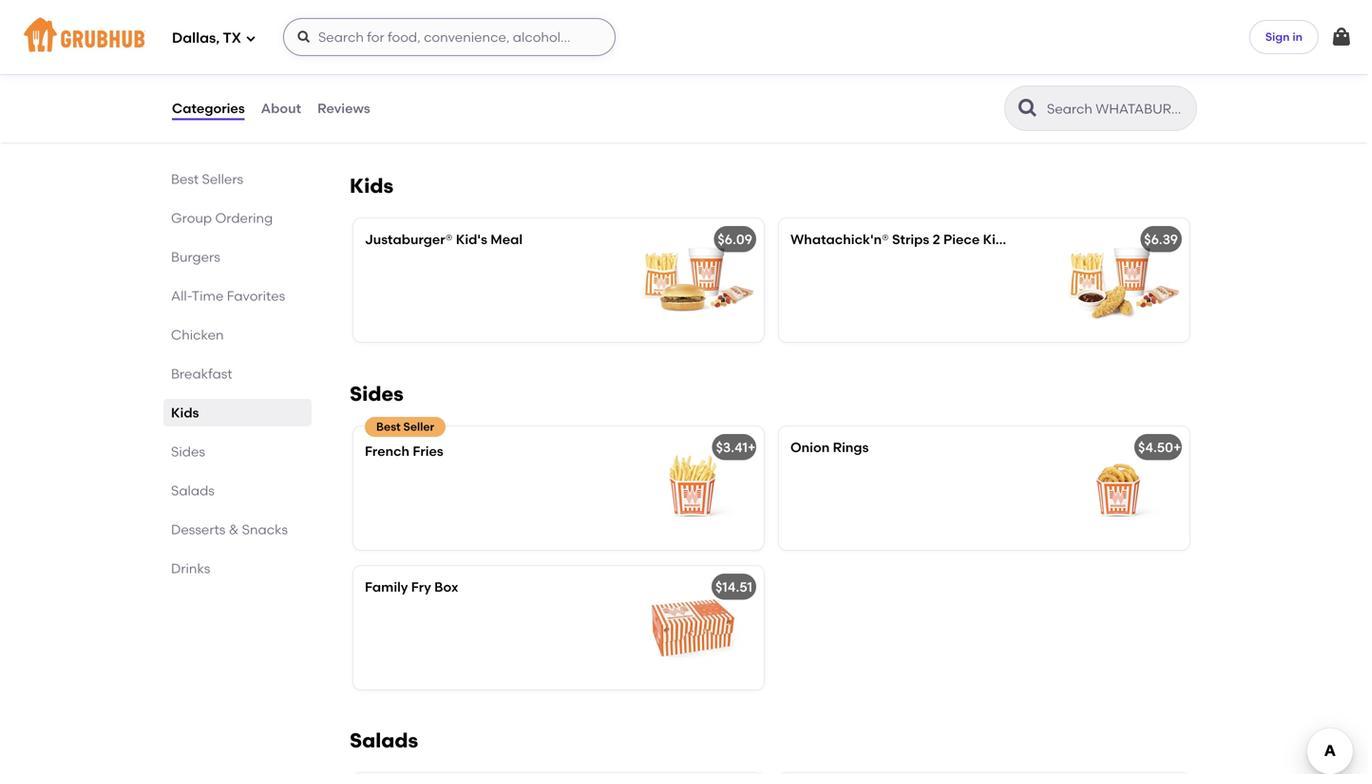 Task type: describe. For each thing, give the bounding box(es) containing it.
chicken
[[171, 327, 224, 343]]

in
[[1293, 30, 1303, 44]]

sides inside tab
[[171, 444, 205, 460]]

fries
[[413, 443, 444, 460]]

#27 breakfast bowl button
[[354, 11, 764, 135]]

whatachick'n® strips 2 piece kid's meal image
[[1048, 219, 1190, 342]]

best for sellers
[[171, 171, 199, 187]]

strips
[[893, 232, 930, 248]]

family fry box
[[365, 579, 459, 596]]

$4.50
[[1139, 440, 1174, 456]]

dallas, tx
[[172, 30, 241, 47]]

2
[[933, 232, 941, 248]]

#27
[[365, 24, 389, 40]]

about button
[[260, 74, 302, 143]]

drinks tab
[[171, 559, 304, 579]]

1 horizontal spatial sides
[[350, 382, 404, 406]]

Search WHATABURGER search field
[[1046, 100, 1191, 118]]

fry
[[411, 579, 431, 596]]

onion
[[791, 440, 830, 456]]

dallas,
[[172, 30, 220, 47]]

breakfast inside "button"
[[392, 24, 455, 40]]

snacks
[[242, 522, 288, 538]]

2 horizontal spatial svg image
[[1331, 26, 1354, 48]]

drinks
[[171, 561, 210, 577]]

group ordering
[[171, 210, 273, 226]]

justaburger® kid's meal
[[365, 232, 523, 248]]

sign in
[[1266, 30, 1303, 44]]

box
[[435, 579, 459, 596]]

$6.09
[[718, 232, 753, 248]]

time
[[192, 288, 224, 304]]

best sellers tab
[[171, 169, 304, 189]]

bowl
[[459, 24, 490, 40]]

best sellers
[[171, 171, 243, 187]]

$6.39
[[1145, 232, 1179, 248]]

#27 breakfast bowl
[[365, 24, 490, 40]]

burgers tab
[[171, 247, 304, 267]]

Search for food, convenience, alcohol... search field
[[283, 18, 616, 56]]

2 meal from the left
[[1018, 232, 1050, 248]]

about
[[261, 100, 301, 116]]

justaburger®
[[365, 232, 453, 248]]

french
[[365, 443, 410, 460]]

salads inside tab
[[171, 483, 215, 499]]

2 kid's from the left
[[984, 232, 1015, 248]]

all-time favorites
[[171, 288, 285, 304]]

1 horizontal spatial kids
[[350, 174, 394, 198]]

all-
[[171, 288, 192, 304]]

desserts
[[171, 522, 226, 538]]

group
[[171, 210, 212, 226]]

kids tab
[[171, 403, 304, 423]]

piece
[[944, 232, 980, 248]]

search icon image
[[1017, 97, 1040, 120]]

burgers
[[171, 249, 220, 265]]

justaburger® kid's meal image
[[622, 219, 764, 342]]

#27 breakfast bowl image
[[622, 11, 764, 135]]



Task type: vqa. For each thing, say whether or not it's contained in the screenshot.
use
no



Task type: locate. For each thing, give the bounding box(es) containing it.
reviews button
[[317, 74, 371, 143]]

family
[[365, 579, 408, 596]]

kids down breakfast tab
[[171, 405, 199, 421]]

best
[[171, 171, 199, 187], [376, 420, 401, 434]]

best inside best sellers "tab"
[[171, 171, 199, 187]]

reviews
[[318, 100, 371, 116]]

+
[[748, 440, 756, 456], [1174, 440, 1182, 456]]

breakfast down the chicken
[[171, 366, 233, 382]]

salads
[[171, 483, 215, 499], [350, 729, 418, 753]]

0 vertical spatial sides
[[350, 382, 404, 406]]

ordering
[[215, 210, 273, 226]]

breakfast inside tab
[[171, 366, 233, 382]]

sides
[[350, 382, 404, 406], [171, 444, 205, 460]]

1 vertical spatial breakfast
[[171, 366, 233, 382]]

1 vertical spatial kids
[[171, 405, 199, 421]]

seller
[[404, 420, 435, 434]]

best left sellers at the left top of the page
[[171, 171, 199, 187]]

kids inside 'tab'
[[171, 405, 199, 421]]

tx
[[223, 30, 241, 47]]

rings
[[833, 440, 869, 456]]

group ordering tab
[[171, 208, 304, 228]]

+ for $4.50 +
[[1174, 440, 1182, 456]]

$3.41
[[716, 440, 748, 456]]

kid's right the piece
[[984, 232, 1015, 248]]

sides tab
[[171, 442, 304, 462]]

best seller french fries
[[365, 420, 444, 460]]

salads tab
[[171, 481, 304, 501]]

1 horizontal spatial svg image
[[297, 29, 312, 45]]

$3.41 +
[[716, 440, 756, 456]]

family fry box image
[[622, 567, 764, 690]]

breakfast right #27
[[392, 24, 455, 40]]

&
[[229, 522, 239, 538]]

meal
[[491, 232, 523, 248], [1018, 232, 1050, 248]]

0 horizontal spatial salads
[[171, 483, 215, 499]]

breakfast tab
[[171, 364, 304, 384]]

french fries image
[[622, 427, 764, 550]]

0 horizontal spatial breakfast
[[171, 366, 233, 382]]

main navigation navigation
[[0, 0, 1369, 74]]

all-time favorites tab
[[171, 286, 304, 306]]

sign in button
[[1250, 20, 1320, 54]]

0 vertical spatial breakfast
[[392, 24, 455, 40]]

best inside best seller french fries
[[376, 420, 401, 434]]

1 horizontal spatial breakfast
[[392, 24, 455, 40]]

favorites
[[227, 288, 285, 304]]

1 horizontal spatial best
[[376, 420, 401, 434]]

1 horizontal spatial kid's
[[984, 232, 1015, 248]]

chicken tab
[[171, 325, 304, 345]]

kids
[[350, 174, 394, 198], [171, 405, 199, 421]]

0 horizontal spatial best
[[171, 171, 199, 187]]

1 + from the left
[[748, 440, 756, 456]]

sides up salads tab
[[171, 444, 205, 460]]

desserts & snacks tab
[[171, 520, 304, 540]]

svg image
[[1331, 26, 1354, 48], [297, 29, 312, 45], [245, 33, 257, 44]]

kid's right justaburger®
[[456, 232, 488, 248]]

0 vertical spatial best
[[171, 171, 199, 187]]

sides up best seller french fries
[[350, 382, 404, 406]]

1 horizontal spatial meal
[[1018, 232, 1050, 248]]

1 meal from the left
[[491, 232, 523, 248]]

1 vertical spatial sides
[[171, 444, 205, 460]]

+ for $3.41 +
[[748, 440, 756, 456]]

0 horizontal spatial kid's
[[456, 232, 488, 248]]

1 horizontal spatial +
[[1174, 440, 1182, 456]]

whatachick'n® strips 2 piece kid's meal
[[791, 232, 1050, 248]]

categories
[[172, 100, 245, 116]]

1 horizontal spatial salads
[[350, 729, 418, 753]]

onion rings
[[791, 440, 869, 456]]

0 vertical spatial kids
[[350, 174, 394, 198]]

$4.50 +
[[1139, 440, 1182, 456]]

0 vertical spatial salads
[[171, 483, 215, 499]]

0 horizontal spatial sides
[[171, 444, 205, 460]]

best for seller
[[376, 420, 401, 434]]

onion rings image
[[1048, 427, 1190, 550]]

breakfast
[[392, 24, 455, 40], [171, 366, 233, 382]]

desserts & snacks
[[171, 522, 288, 538]]

kid's
[[456, 232, 488, 248], [984, 232, 1015, 248]]

1 kid's from the left
[[456, 232, 488, 248]]

best up french
[[376, 420, 401, 434]]

1 vertical spatial best
[[376, 420, 401, 434]]

2 + from the left
[[1174, 440, 1182, 456]]

whatachick'n®
[[791, 232, 889, 248]]

1 vertical spatial salads
[[350, 729, 418, 753]]

0 horizontal spatial svg image
[[245, 33, 257, 44]]

kids up justaburger®
[[350, 174, 394, 198]]

$14.51
[[716, 579, 753, 596]]

sign
[[1266, 30, 1291, 44]]

0 horizontal spatial +
[[748, 440, 756, 456]]

0 horizontal spatial kids
[[171, 405, 199, 421]]

categories button
[[171, 74, 246, 143]]

sellers
[[202, 171, 243, 187]]

0 horizontal spatial meal
[[491, 232, 523, 248]]



